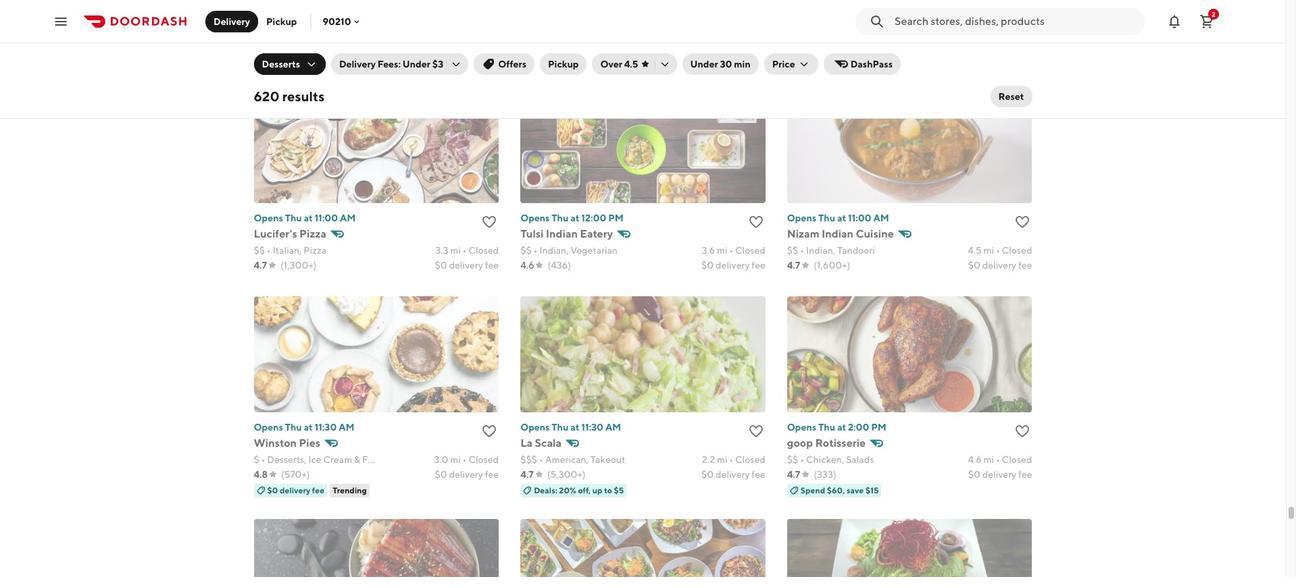 Task type: locate. For each thing, give the bounding box(es) containing it.
3.0 mi • closed
[[434, 455, 499, 465]]

at
[[304, 213, 313, 223], [571, 213, 580, 223], [837, 213, 846, 223], [304, 422, 313, 433], [571, 422, 580, 433], [837, 422, 846, 433]]

0 horizontal spatial indian,
[[539, 245, 569, 256]]

$ for 3.0 mi • closed
[[254, 455, 259, 465]]

opens thu at 12:00 pm
[[521, 213, 624, 223]]

0 horizontal spatial trending
[[333, 486, 367, 496]]

1 opens thu at 11:30 am from the left
[[254, 422, 354, 433]]

winston
[[254, 437, 297, 450]]

at up $$$ • american, takeout
[[571, 422, 580, 433]]

2 11:00 from the left
[[848, 213, 872, 223]]

fee down 3.3 mi • closed
[[485, 260, 499, 271]]

deals: left 20%
[[534, 486, 557, 496]]

1 indian from the left
[[546, 228, 578, 240]]

1 vertical spatial delivery
[[339, 59, 376, 70]]

1 horizontal spatial pm
[[871, 422, 887, 433]]

0 vertical spatial yogurt
[[927, 22, 956, 33]]

0 horizontal spatial pickup button
[[258, 10, 305, 32]]

1 vertical spatial pickup
[[548, 59, 579, 70]]

pizza up the (1,300+)
[[304, 245, 326, 256]]

opens for la
[[521, 422, 550, 433]]

11:30
[[315, 422, 337, 433], [581, 422, 604, 433]]

spend
[[559, 53, 584, 63], [801, 53, 825, 63], [801, 486, 825, 496]]

1 vertical spatial 4.6
[[521, 260, 534, 271]]

0 horizontal spatial 4.5
[[521, 37, 534, 48]]

1 vertical spatial trending
[[333, 486, 367, 496]]

1 horizontal spatial opens thu at 11:00 am
[[787, 213, 889, 223]]

reset button
[[990, 86, 1032, 107]]

2 vertical spatial 4.6
[[968, 455, 982, 465]]

fee down store search: begin typing to search for stores available on doordash text box
[[1019, 37, 1032, 48]]

$$ down the goop
[[787, 455, 798, 465]]

desserts,
[[801, 22, 840, 33], [267, 455, 306, 465]]

pm right 2:00
[[871, 422, 887, 433]]

0 horizontal spatial to
[[313, 53, 321, 63]]

dashpass
[[851, 59, 893, 70]]

indian, for nizam
[[806, 245, 835, 256]]

• inside 'gg kitchen -authentic  roman pizza $$ • dessert, pizza'
[[267, 22, 271, 33]]

yogurt
[[927, 22, 956, 33], [394, 455, 423, 465]]

1 horizontal spatial desserts,
[[801, 22, 840, 33]]

2 $25, from the left
[[827, 53, 844, 63]]

0 horizontal spatial $25,
[[585, 53, 602, 63]]

1 vertical spatial deals:
[[534, 486, 557, 496]]

desserts, up (650+)
[[801, 22, 840, 33]]

delivery up 30
[[716, 37, 750, 48]]

opens up nizam
[[787, 213, 817, 223]]

$​0 down '3.3'
[[435, 260, 447, 271]]

delivery down the 3.5 mi • closed
[[982, 37, 1017, 48]]

0 horizontal spatial $
[[254, 455, 259, 465]]

opens for nizam
[[787, 213, 817, 223]]

4.7 down $$$
[[521, 469, 534, 480]]

3.3 mi • closed
[[435, 245, 499, 256]]

thu for tulsi
[[552, 213, 569, 223]]

italian,
[[273, 245, 302, 256]]

click to add this store to your saved list image up 3.6 mi • closed
[[748, 214, 764, 230]]

$​0 delivery fee down "4.6 mi • closed"
[[968, 469, 1032, 480]]

opens for tulsi
[[521, 213, 550, 223]]

rave reviews
[[344, 53, 397, 63]]

0 horizontal spatial indian
[[546, 228, 578, 240]]

0 horizontal spatial &
[[354, 455, 360, 465]]

0 vertical spatial pm
[[608, 213, 624, 223]]

deals: 20% off, up to $5
[[534, 486, 624, 496]]

closed
[[1002, 22, 1032, 33], [469, 245, 499, 256], [735, 245, 766, 256], [1002, 245, 1032, 256], [469, 455, 499, 465], [735, 455, 766, 465], [1002, 455, 1032, 465]]

indian, up (436)
[[539, 245, 569, 256]]

0 horizontal spatial cream
[[323, 455, 352, 465]]

(2,800+)
[[548, 37, 586, 48]]

1 horizontal spatial to
[[604, 486, 612, 496]]

0 vertical spatial desserts,
[[801, 22, 840, 33]]

$​0 delivery fee up $3
[[435, 37, 499, 48]]

1 horizontal spatial $ • desserts, ice cream & frozen yogurt
[[787, 22, 956, 33]]

2 opens thu at 11:00 am from the left
[[787, 213, 889, 223]]

$$ for lucifer's
[[254, 245, 265, 256]]

frozen up dashpass button at the top right of the page
[[896, 22, 925, 33]]

& for 3.5 mi • closed
[[888, 22, 894, 33]]

0 horizontal spatial 11:00
[[315, 213, 338, 223]]

ice up (650+)
[[842, 22, 855, 33]]

mi
[[984, 22, 994, 33], [450, 245, 461, 256], [717, 245, 728, 256], [984, 245, 994, 256], [450, 455, 461, 465], [717, 455, 728, 465], [984, 455, 994, 465]]

0 vertical spatial pickup button
[[258, 10, 305, 32]]

goop rotisserie
[[787, 437, 866, 450]]

pies
[[299, 437, 320, 450]]

1 vertical spatial &
[[354, 455, 360, 465]]

11:30 up pies
[[315, 422, 337, 433]]

mi for tulsi indian eatery
[[717, 245, 728, 256]]

fee up price button
[[752, 37, 766, 48]]

1 horizontal spatial frozen
[[896, 22, 925, 33]]

$$ down gg
[[254, 22, 265, 33]]

1 horizontal spatial up
[[593, 486, 603, 496]]

1 horizontal spatial 4.5
[[624, 59, 638, 70]]

thu up lucifer's pizza
[[285, 213, 302, 223]]

thu for la
[[552, 422, 569, 433]]

1 deals: from the top
[[534, 53, 557, 63]]

delivery for delivery fees: under $3
[[339, 59, 376, 70]]

(78)
[[281, 37, 298, 48]]

price
[[772, 59, 795, 70]]

3.0
[[434, 455, 448, 465]]

opens up winston
[[254, 422, 283, 433]]

at for tulsi
[[571, 213, 580, 223]]

4.6 mi • closed
[[968, 455, 1032, 465]]

2 deals: from the top
[[534, 486, 557, 496]]

1 vertical spatial ice
[[308, 455, 321, 465]]

opens thu at 11:00 am for indian
[[787, 213, 889, 223]]

$ • desserts, ice cream & frozen yogurt
[[787, 22, 956, 33], [254, 455, 423, 465]]

2 opens thu at 11:30 am from the left
[[521, 422, 621, 433]]

0 vertical spatial delivery
[[214, 16, 250, 27]]

4.7 down nizam
[[787, 260, 800, 271]]

1 horizontal spatial under
[[690, 59, 718, 70]]

pickup button down (2,800+)
[[540, 53, 587, 75]]

cream
[[857, 22, 886, 33], [323, 455, 352, 465]]

am for nizam indian cuisine
[[873, 213, 889, 223]]

delivery for (1,300+)
[[449, 260, 483, 271]]

pickup button up (78)
[[258, 10, 305, 32]]

$​0 delivery fee for lucifer's pizza
[[435, 260, 499, 271]]

(5,300+)
[[547, 469, 586, 480]]

$​0 for winston pies
[[435, 469, 447, 480]]

1 vertical spatial pickup button
[[540, 53, 587, 75]]

4.8
[[254, 469, 268, 480]]

$​0 delivery fee for nizam indian cuisine
[[968, 260, 1032, 271]]

1 vertical spatial $
[[254, 455, 259, 465]]

under
[[403, 59, 430, 70], [690, 59, 718, 70]]

1 horizontal spatial $
[[787, 22, 793, 33]]

off, right 20%
[[578, 486, 591, 496]]

$​0 for nizam indian cuisine
[[968, 260, 981, 271]]

pickup down (2,800+)
[[548, 59, 579, 70]]

delivery down '3.0 mi • closed'
[[449, 469, 483, 480]]

0 horizontal spatial 11:30
[[315, 422, 337, 433]]

0 horizontal spatial pm
[[608, 213, 624, 223]]

1 11:30 from the left
[[315, 422, 337, 433]]

1 vertical spatial cream
[[323, 455, 352, 465]]

trending right $0 delivery fee
[[333, 486, 367, 496]]

1 horizontal spatial opens thu at 11:30 am
[[521, 422, 621, 433]]

0 horizontal spatial frozen
[[362, 455, 392, 465]]

opens thu at 11:30 am for scala
[[521, 422, 621, 433]]

0 horizontal spatial off,
[[287, 53, 299, 63]]

0 horizontal spatial $ • desserts, ice cream & frozen yogurt
[[254, 455, 423, 465]]

(1,600+)
[[814, 260, 850, 271]]

fee for (1,300+)
[[485, 260, 499, 271]]

delivery down "(570+)"
[[280, 486, 310, 496]]

0 vertical spatial ice
[[842, 22, 855, 33]]

1 vertical spatial pm
[[871, 422, 887, 433]]

$ • desserts, ice cream & frozen yogurt for 3.0 mi • closed
[[254, 455, 423, 465]]

indian for tulsi
[[546, 228, 578, 240]]

opens thu at 11:00 am up lucifer's pizza
[[254, 213, 356, 223]]

click to add this store to your saved list image
[[481, 214, 498, 230], [1015, 214, 1031, 230], [1015, 424, 1031, 440]]

ice
[[842, 22, 855, 33], [308, 455, 321, 465]]

1 horizontal spatial cream
[[857, 22, 886, 33]]

1 horizontal spatial trending
[[883, 53, 917, 63]]

at for goop
[[837, 422, 846, 433]]

$
[[787, 22, 793, 33], [254, 455, 259, 465]]

click to add this store to your saved list image up 2.2 mi • closed
[[748, 424, 764, 440]]

fee down "4.6 mi • closed"
[[1019, 469, 1032, 480]]

indian, for tulsi
[[539, 245, 569, 256]]

save for spend $25, save $5
[[846, 53, 863, 63]]

0 vertical spatial trending
[[883, 53, 917, 63]]

delivery down 2.2 mi • closed
[[716, 469, 750, 480]]

opens up lucifer's
[[254, 213, 283, 223]]

at for la
[[571, 422, 580, 433]]

1 indian, from the left
[[539, 245, 569, 256]]

0 horizontal spatial under
[[403, 59, 430, 70]]

$​0 down 3.0
[[435, 469, 447, 480]]

4.7 down $$ • italian, pizza
[[254, 260, 267, 271]]

thu up the winston pies
[[285, 422, 302, 433]]

results
[[282, 89, 325, 104]]

620 results
[[254, 89, 325, 104]]

1 horizontal spatial yogurt
[[927, 22, 956, 33]]

click to add this store to your saved list image for lucifer's pizza
[[481, 214, 498, 230]]

1 vertical spatial frozen
[[362, 455, 392, 465]]

0 horizontal spatial opens thu at 11:00 am
[[254, 213, 356, 223]]

4.5 inside button
[[624, 59, 638, 70]]

11:00 for pizza
[[315, 213, 338, 223]]

frozen left 3.0
[[362, 455, 392, 465]]

opens for goop
[[787, 422, 817, 433]]

at up pies
[[304, 422, 313, 433]]

cream up $0 delivery fee
[[323, 455, 352, 465]]

0 horizontal spatial ice
[[308, 455, 321, 465]]

2 11:30 from the left
[[581, 422, 604, 433]]

delivery for (2,800+)
[[716, 37, 750, 48]]

$​0 delivery fee
[[435, 37, 499, 48], [702, 37, 766, 48], [968, 37, 1032, 48], [435, 260, 499, 271], [702, 260, 766, 271], [968, 260, 1032, 271], [435, 469, 499, 480], [702, 469, 766, 480], [968, 469, 1032, 480]]

1 horizontal spatial indian,
[[806, 245, 835, 256]]

$$ down tulsi
[[521, 245, 532, 256]]

delivery for (570+)
[[449, 469, 483, 480]]

$​0 down 3.5
[[968, 37, 981, 48]]

pickup button
[[258, 10, 305, 32], [540, 53, 587, 75]]

$$ down nizam
[[787, 245, 798, 256]]

indian up $$ • indian, vegetarian
[[546, 228, 578, 240]]

90210
[[323, 16, 351, 27]]

$$ • indian, tandoori
[[787, 245, 875, 256]]

$​0 down "3.6"
[[702, 260, 714, 271]]

ice for 3.5
[[842, 22, 855, 33]]

2 indian from the left
[[822, 228, 854, 240]]

$​0 delivery fee for tulsi indian eatery
[[702, 260, 766, 271]]

fee for (570+)
[[485, 469, 499, 480]]

(650+)
[[814, 37, 844, 48]]

thu up tulsi indian eatery
[[552, 213, 569, 223]]

1 horizontal spatial 11:00
[[848, 213, 872, 223]]

1 horizontal spatial off,
[[578, 486, 591, 496]]

$19
[[322, 53, 336, 63]]

click to add this store to your saved list image
[[748, 214, 764, 230], [481, 424, 498, 440], [748, 424, 764, 440]]

3 items, open order cart image
[[1199, 13, 1215, 29]]

fee down 4.5 mi • closed
[[1019, 260, 1032, 271]]

under inside button
[[690, 59, 718, 70]]

1 vertical spatial off,
[[578, 486, 591, 496]]

1 horizontal spatial ice
[[842, 22, 855, 33]]

mi for nizam indian cuisine
[[984, 245, 994, 256]]

thu up scala
[[552, 422, 569, 433]]

click to add this store to your saved list image for winston pies
[[481, 424, 498, 440]]

spend down (2,800+)
[[559, 53, 584, 63]]

12:00
[[581, 213, 607, 223]]

1 opens thu at 11:00 am from the left
[[254, 213, 356, 223]]

trending
[[883, 53, 917, 63], [333, 486, 367, 496]]

1 under from the left
[[403, 59, 430, 70]]

11:00 up cuisine at the right top of the page
[[848, 213, 872, 223]]

$25, down (2,800+)
[[585, 53, 602, 63]]

$$ for goop
[[787, 455, 798, 465]]

fee for (5,300+)
[[752, 469, 766, 480]]

0 vertical spatial pickup
[[266, 16, 297, 27]]

at up nizam indian cuisine
[[837, 213, 846, 223]]

am for la scala
[[605, 422, 621, 433]]

up right 20%
[[593, 486, 603, 496]]

0 horizontal spatial yogurt
[[394, 455, 423, 465]]

0 vertical spatial cream
[[857, 22, 886, 33]]

spend for spend $60, save $15
[[801, 486, 825, 496]]

at for lucifer's
[[304, 213, 313, 223]]

1 horizontal spatial 11:30
[[581, 422, 604, 433]]

1 vertical spatial to
[[604, 486, 612, 496]]

fee for (436)
[[752, 260, 766, 271]]

at up lucifer's pizza
[[304, 213, 313, 223]]

0 vertical spatial frozen
[[896, 22, 925, 33]]

desserts, down the winston pies
[[267, 455, 306, 465]]

$5
[[623, 53, 633, 63], [865, 53, 875, 63], [614, 486, 624, 496]]

click to add this store to your saved list image up 3.3 mi • closed
[[481, 214, 498, 230]]

0 horizontal spatial desserts,
[[267, 455, 306, 465]]

under 30 min button
[[682, 53, 759, 75]]

up
[[301, 53, 311, 63], [593, 486, 603, 496]]

2 horizontal spatial 4.5
[[968, 245, 982, 256]]

2 indian, from the left
[[806, 245, 835, 256]]

$25, down (650+)
[[827, 53, 844, 63]]

1 horizontal spatial 4.6
[[521, 260, 534, 271]]

under left $3
[[403, 59, 430, 70]]

1 vertical spatial desserts,
[[267, 455, 306, 465]]

2 vertical spatial 4.5
[[968, 245, 982, 256]]

under left 30
[[690, 59, 718, 70]]

4.7 left (333)
[[787, 469, 800, 480]]

click to add this store to your saved list image for tulsi indian eatery
[[748, 214, 764, 230]]

fee for (2,800+)
[[752, 37, 766, 48]]

scala
[[535, 437, 562, 450]]

1 vertical spatial up
[[593, 486, 603, 496]]

4.5 mi • closed
[[968, 245, 1032, 256]]

11:00 up lucifer's pizza
[[315, 213, 338, 223]]

am for lucifer's pizza
[[340, 213, 356, 223]]

1 horizontal spatial $25,
[[827, 53, 844, 63]]

thu for nizam
[[818, 213, 835, 223]]

$ • desserts, ice cream & frozen yogurt for 3.5 mi • closed
[[787, 22, 956, 33]]

(570+)
[[281, 469, 310, 480]]

$$ for tulsi
[[521, 245, 532, 256]]

opens thu at 11:30 am
[[254, 422, 354, 433], [521, 422, 621, 433]]

4.6
[[254, 37, 268, 48], [521, 260, 534, 271], [968, 455, 982, 465]]

delivery down "4.6 mi • closed"
[[982, 469, 1017, 480]]

am
[[340, 213, 356, 223], [873, 213, 889, 223], [339, 422, 354, 433], [605, 422, 621, 433]]

trending for spend $25, save $5
[[883, 53, 917, 63]]

1 horizontal spatial delivery
[[339, 59, 376, 70]]

$60,
[[827, 486, 845, 496]]

delivery down 3.6 mi • closed
[[716, 260, 750, 271]]

over
[[600, 59, 622, 70]]

0 vertical spatial deals:
[[534, 53, 557, 63]]

to down takeout
[[604, 486, 612, 496]]

delivery down 3.3 mi • closed
[[449, 260, 483, 271]]

nizam indian cuisine
[[787, 228, 894, 240]]

delivery inside delivery button
[[214, 16, 250, 27]]

spend down (333)
[[801, 486, 825, 496]]

4.7 for lucifer's pizza
[[254, 260, 267, 271]]

pickup up (78)
[[266, 16, 297, 27]]

yogurt left 3.0
[[394, 455, 423, 465]]

$​0 down "4.6 mi • closed"
[[968, 469, 981, 480]]

1 horizontal spatial &
[[888, 22, 894, 33]]

4.7 for la scala
[[521, 469, 534, 480]]

to left $19
[[313, 53, 321, 63]]

click to add this store to your saved list image up 4.5 mi • closed
[[1015, 214, 1031, 230]]

delivery up the offers button
[[449, 37, 483, 48]]

11:30 up takeout
[[581, 422, 604, 433]]

thu up 'goop rotisserie'
[[818, 422, 835, 433]]

delivery down 4.5 mi • closed
[[982, 260, 1017, 271]]

4.5
[[521, 37, 534, 48], [624, 59, 638, 70], [968, 245, 982, 256]]

0 vertical spatial 4.6
[[254, 37, 268, 48]]

1 vertical spatial yogurt
[[394, 455, 423, 465]]

pm right 12:00
[[608, 213, 624, 223]]

2 under from the left
[[690, 59, 718, 70]]

pickup
[[266, 16, 297, 27], [548, 59, 579, 70]]

1 11:00 from the left
[[315, 213, 338, 223]]

desserts, for 3.0 mi • closed
[[267, 455, 306, 465]]

$ • desserts, ice cream & frozen yogurt down pies
[[254, 455, 423, 465]]

$​0 delivery fee down '3.0 mi • closed'
[[435, 469, 499, 480]]

1 horizontal spatial indian
[[822, 228, 854, 240]]

0 horizontal spatial pickup
[[266, 16, 297, 27]]

closed for goop rotisserie
[[1002, 455, 1032, 465]]

fee down 2.2 mi • closed
[[752, 469, 766, 480]]

$ • desserts, ice cream & frozen yogurt up dashpass
[[787, 22, 956, 33]]

tulsi
[[521, 228, 544, 240]]

1 vertical spatial 4.5
[[624, 59, 638, 70]]

ice down pies
[[308, 455, 321, 465]]

0 horizontal spatial 4.6
[[254, 37, 268, 48]]

opens
[[254, 213, 283, 223], [521, 213, 550, 223], [787, 213, 817, 223], [254, 422, 283, 433], [521, 422, 550, 433], [787, 422, 817, 433]]

off, down (78)
[[287, 53, 299, 63]]

0 horizontal spatial opens thu at 11:30 am
[[254, 422, 354, 433]]

click to add this store to your saved list image for nizam indian cuisine
[[1015, 214, 1031, 230]]

la
[[521, 437, 533, 450]]

open menu image
[[53, 13, 69, 29]]

&
[[888, 22, 894, 33], [354, 455, 360, 465]]

up left $19
[[301, 53, 311, 63]]

0 vertical spatial &
[[888, 22, 894, 33]]

at up "rotisserie"
[[837, 422, 846, 433]]

yogurt left 3.5
[[927, 22, 956, 33]]

pm
[[608, 213, 624, 223], [871, 422, 887, 433]]

$​0 delivery fee down the 3.5 mi • closed
[[968, 37, 1032, 48]]

4.6 for (436)
[[521, 260, 534, 271]]

0 vertical spatial $ • desserts, ice cream & frozen yogurt
[[787, 22, 956, 33]]

closed for tulsi indian eatery
[[735, 245, 766, 256]]

chicken,
[[806, 455, 844, 465]]

thu for lucifer's
[[285, 213, 302, 223]]

spend down (650+)
[[801, 53, 825, 63]]

$​0 down 2.2
[[702, 469, 714, 480]]

fee for (333)
[[1019, 469, 1032, 480]]

0 horizontal spatial delivery
[[214, 16, 250, 27]]

1 vertical spatial $ • desserts, ice cream & frozen yogurt
[[254, 455, 423, 465]]

vegetarian
[[571, 245, 618, 256]]

0 vertical spatial 4.5
[[521, 37, 534, 48]]

indian
[[546, 228, 578, 240], [822, 228, 854, 240]]

0 horizontal spatial up
[[301, 53, 311, 63]]

fee
[[485, 37, 499, 48], [752, 37, 766, 48], [1019, 37, 1032, 48], [485, 260, 499, 271], [752, 260, 766, 271], [1019, 260, 1032, 271], [485, 469, 499, 480], [752, 469, 766, 480], [1019, 469, 1032, 480], [312, 486, 324, 496]]

0 vertical spatial $
[[787, 22, 793, 33]]

delivery left gg
[[214, 16, 250, 27]]

fee for (78)
[[485, 37, 499, 48]]

2.2 mi • closed
[[702, 455, 766, 465]]

opens thu at 11:00 am up nizam indian cuisine
[[787, 213, 889, 223]]

gg
[[254, 4, 271, 17]]



Task type: vqa. For each thing, say whether or not it's contained in the screenshot.


Task type: describe. For each thing, give the bounding box(es) containing it.
save for spend $60, save $15
[[847, 486, 864, 496]]

$ for 3.5 mi • closed
[[787, 22, 793, 33]]

rave
[[344, 53, 363, 63]]

3.5
[[968, 22, 982, 33]]

frozen for 3.0 mi • closed
[[362, 455, 392, 465]]

opens for winston
[[254, 422, 283, 433]]

4.5 for 4.5
[[521, 37, 534, 48]]

offers
[[498, 59, 527, 70]]

delivery for (5,300+)
[[716, 469, 750, 480]]

4.7 up price button
[[787, 37, 800, 48]]

price button
[[764, 53, 818, 75]]

tandoori
[[837, 245, 875, 256]]

(333)
[[814, 469, 837, 480]]

90210 button
[[323, 16, 362, 27]]

4.7 for goop rotisserie
[[787, 469, 800, 480]]

dashpass button
[[824, 53, 901, 75]]

delivery button
[[205, 10, 258, 32]]

spend for spend $25, save $5
[[801, 53, 825, 63]]

3.6
[[702, 245, 715, 256]]

click to add this store to your saved list image for la scala
[[748, 424, 764, 440]]

2
[[1212, 10, 1216, 18]]

lucifer's
[[254, 228, 297, 240]]

3.3
[[435, 245, 448, 256]]

rotisserie
[[815, 437, 866, 450]]

4.7 for nizam indian cuisine
[[787, 260, 800, 271]]

Store search: begin typing to search for stores available on DoorDash text field
[[895, 14, 1137, 29]]

$$ inside 'gg kitchen -authentic  roman pizza $$ • dessert, pizza'
[[254, 22, 265, 33]]

opens thu at 11:30 am for pies
[[254, 422, 354, 433]]

yogurt for 3.5 mi • closed
[[927, 22, 956, 33]]

50%
[[267, 53, 285, 63]]

$$ • indian, vegetarian
[[521, 245, 618, 256]]

cream for 3.5 mi • closed
[[857, 22, 886, 33]]

roman
[[383, 4, 419, 17]]

la scala
[[521, 437, 562, 450]]

deals: spend $25, save $5
[[534, 53, 633, 63]]

cuisine
[[856, 228, 894, 240]]

tulsi indian eatery
[[521, 228, 613, 240]]

salads
[[846, 455, 874, 465]]

desserts, for 3.5 mi • closed
[[801, 22, 840, 33]]

deals: for deals: spend $25, save $5
[[534, 53, 557, 63]]

reviews
[[365, 53, 397, 63]]

11:00 for indian
[[848, 213, 872, 223]]

3.6 mi • closed
[[702, 245, 766, 256]]

1 $25, from the left
[[585, 53, 602, 63]]

gg kitchen -authentic  roman pizza $$ • dessert, pizza
[[254, 4, 448, 33]]

2:00
[[848, 422, 869, 433]]

desserts button
[[254, 53, 326, 75]]

min
[[734, 59, 751, 70]]

50% off, up to $19
[[267, 53, 336, 63]]

delivery for (436)
[[716, 260, 750, 271]]

notification bell image
[[1167, 13, 1183, 29]]

$0 delivery fee
[[267, 486, 324, 496]]

deals: for deals: 20% off, up to $5
[[534, 486, 557, 496]]

$$ • chicken, salads
[[787, 455, 874, 465]]

dessert,
[[273, 22, 308, 33]]

ice for 3.0
[[308, 455, 321, 465]]

mi for goop rotisserie
[[984, 455, 994, 465]]

pizza up $$ • italian, pizza
[[299, 228, 326, 240]]

delivery for (1,600+)
[[982, 260, 1017, 271]]

2.2
[[702, 455, 715, 465]]

opens for lucifer's
[[254, 213, 283, 223]]

at for nizam
[[837, 213, 846, 223]]

fee right $0
[[312, 486, 324, 496]]

11:30 for winston pies
[[315, 422, 337, 433]]

620
[[254, 89, 280, 104]]

closed for nizam indian cuisine
[[1002, 245, 1032, 256]]

am for winston pies
[[339, 422, 354, 433]]

indian for nizam
[[822, 228, 854, 240]]

click to add this store to your saved list image for goop rotisserie
[[1015, 424, 1031, 440]]

-
[[325, 4, 330, 17]]

trending for $0 delivery fee
[[333, 486, 367, 496]]

spend $60, save $15
[[801, 486, 879, 496]]

$$ • italian, pizza
[[254, 245, 326, 256]]

delivery for (78)
[[449, 37, 483, 48]]

thu for goop
[[818, 422, 835, 433]]

opens thu at 2:00 pm
[[787, 422, 887, 433]]

reset
[[999, 91, 1024, 102]]

mi for lucifer's pizza
[[450, 245, 461, 256]]

closed for lucifer's pizza
[[469, 245, 499, 256]]

$​0 for goop rotisserie
[[968, 469, 981, 480]]

1 horizontal spatial pickup
[[548, 59, 579, 70]]

offers button
[[474, 53, 535, 75]]

pizza right 'roman'
[[421, 4, 448, 17]]

$​0 delivery fee for la scala
[[702, 469, 766, 480]]

delivery fees: under $3
[[339, 59, 444, 70]]

4.5 for 4.5 mi • closed
[[968, 245, 982, 256]]

$3
[[432, 59, 444, 70]]

authentic
[[330, 4, 381, 17]]

mi for winston pies
[[450, 455, 461, 465]]

0 vertical spatial to
[[313, 53, 321, 63]]

desserts
[[262, 59, 300, 70]]

kitchen
[[274, 4, 323, 17]]

fee for (650+)
[[1019, 37, 1032, 48]]

$$$ • american, takeout
[[521, 455, 625, 465]]

4.6 for (78)
[[254, 37, 268, 48]]

thu for winston
[[285, 422, 302, 433]]

yogurt for 3.0 mi • closed
[[394, 455, 423, 465]]

at for winston
[[304, 422, 313, 433]]

$​0 for lucifer's pizza
[[435, 260, 447, 271]]

$$$
[[521, 455, 537, 465]]

cream for 3.0 mi • closed
[[323, 455, 352, 465]]

mi for la scala
[[717, 455, 728, 465]]

goop
[[787, 437, 813, 450]]

eatery
[[580, 228, 613, 240]]

delivery for (650+)
[[982, 37, 1017, 48]]

$​0 up under 30 min
[[702, 37, 714, 48]]

over 4.5 button
[[592, 53, 677, 75]]

delivery for delivery
[[214, 16, 250, 27]]

closed for winston pies
[[469, 455, 499, 465]]

fees:
[[378, 59, 401, 70]]

american,
[[545, 455, 589, 465]]

$0
[[267, 486, 278, 496]]

takeout
[[591, 455, 625, 465]]

nizam
[[787, 228, 820, 240]]

& for 3.0 mi • closed
[[354, 455, 360, 465]]

frozen for 3.5 mi • closed
[[896, 22, 925, 33]]

2 horizontal spatial 4.6
[[968, 455, 982, 465]]

fee for (1,600+)
[[1019, 260, 1032, 271]]

under 30 min
[[690, 59, 751, 70]]

winston pies
[[254, 437, 320, 450]]

0 vertical spatial off,
[[287, 53, 299, 63]]

1 horizontal spatial pickup button
[[540, 53, 587, 75]]

pm for tulsi indian eatery
[[608, 213, 624, 223]]

(436)
[[548, 260, 571, 271]]

(1,300+)
[[280, 260, 317, 271]]

0 vertical spatial up
[[301, 53, 311, 63]]

2 button
[[1194, 8, 1221, 35]]

closed for la scala
[[735, 455, 766, 465]]

opens thu at 11:00 am for pizza
[[254, 213, 356, 223]]

3.5 mi • closed
[[968, 22, 1032, 33]]

20%
[[559, 486, 576, 496]]

$​0 up $3
[[435, 37, 447, 48]]

pm for goop rotisserie
[[871, 422, 887, 433]]

pizza down -
[[310, 22, 333, 33]]

$​0 delivery fee for goop rotisserie
[[968, 469, 1032, 480]]

$15
[[866, 486, 879, 496]]

lucifer's pizza
[[254, 228, 326, 240]]

11:30 for la scala
[[581, 422, 604, 433]]

$​0 delivery fee up 30
[[702, 37, 766, 48]]

over 4.5
[[600, 59, 638, 70]]

delivery for (333)
[[982, 469, 1017, 480]]

spend $25, save $5
[[801, 53, 875, 63]]

$​0 delivery fee for winston pies
[[435, 469, 499, 480]]



